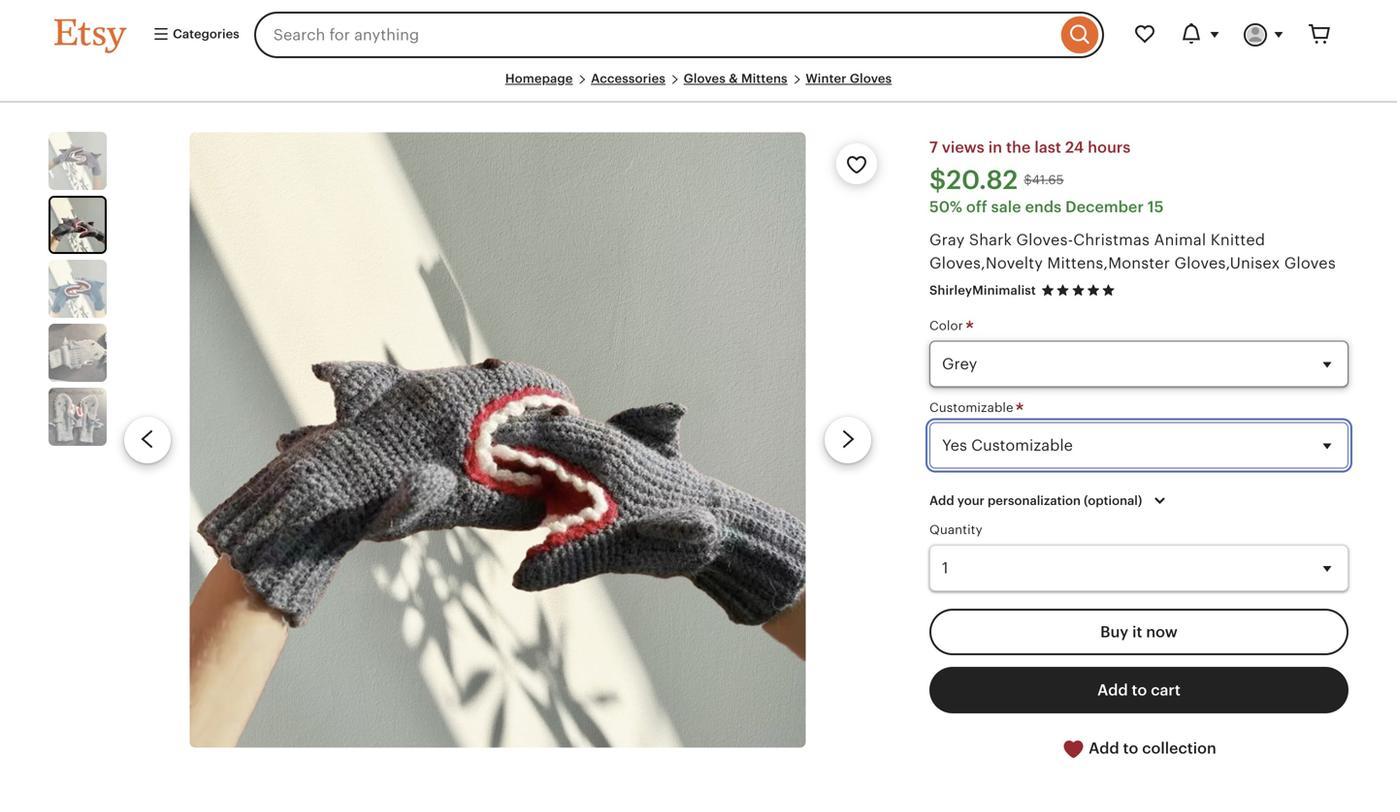 Task type: locate. For each thing, give the bounding box(es) containing it.
add down add to cart
[[1089, 740, 1119, 757]]

$20.82 $41.65
[[929, 165, 1064, 195]]

in
[[988, 139, 1002, 156]]

mittens,monster
[[1047, 254, 1170, 272]]

1 horizontal spatial gloves
[[850, 71, 892, 86]]

$41.65
[[1024, 173, 1064, 187]]

buy it now
[[1100, 624, 1178, 641]]

buy
[[1100, 624, 1129, 641]]

hours
[[1088, 139, 1131, 156]]

gloves,unisex
[[1174, 254, 1280, 272]]

gloves right winter
[[850, 71, 892, 86]]

gray shark gloves-christmas animal knitted glovesnovelty image 2 image
[[190, 132, 806, 748], [50, 198, 105, 252]]

ends
[[1025, 198, 1062, 216]]

color
[[929, 319, 967, 333]]

to
[[1132, 682, 1147, 699], [1123, 740, 1138, 757]]

winter gloves link
[[806, 71, 892, 86]]

to left cart
[[1132, 682, 1147, 699]]

gray shark gloves-christmas animal knitted gloves,novelty mittens,monster gloves,unisex gloves
[[929, 231, 1336, 272]]

add to cart
[[1097, 682, 1181, 699]]

None search field
[[254, 12, 1104, 58]]

add inside dropdown button
[[929, 494, 954, 508]]

gloves & mittens link
[[684, 71, 788, 86]]

add left cart
[[1097, 682, 1128, 699]]

1 horizontal spatial gray shark gloves-christmas animal knitted glovesnovelty image 2 image
[[190, 132, 806, 748]]

shirleyminimalist link
[[929, 283, 1036, 298]]

Search for anything text field
[[254, 12, 1057, 58]]

animal
[[1154, 231, 1206, 249]]

shirleyminimalist
[[929, 283, 1036, 298]]

views
[[942, 139, 985, 156]]

add for add to cart
[[1097, 682, 1128, 699]]

7
[[929, 139, 938, 156]]

0 horizontal spatial gray shark gloves-christmas animal knitted glovesnovelty image 2 image
[[50, 198, 105, 252]]

2 horizontal spatial gloves
[[1284, 254, 1336, 272]]

the
[[1006, 139, 1031, 156]]

now
[[1146, 624, 1178, 641]]

categories
[[170, 27, 239, 41]]

add left your
[[929, 494, 954, 508]]

mittens
[[741, 71, 788, 86]]

personalization
[[988, 494, 1081, 508]]

gloves inside gray shark gloves-christmas animal knitted gloves,novelty mittens,monster gloves,unisex gloves
[[1284, 254, 1336, 272]]

2 vertical spatial add
[[1089, 740, 1119, 757]]

cart
[[1151, 682, 1181, 699]]

&
[[729, 71, 738, 86]]

0 vertical spatial add
[[929, 494, 954, 508]]

homepage
[[505, 71, 573, 86]]

gloves left &
[[684, 71, 726, 86]]

50%
[[929, 198, 962, 216]]

0 vertical spatial to
[[1132, 682, 1147, 699]]

add to collection button
[[929, 725, 1349, 773]]

1 vertical spatial add
[[1097, 682, 1128, 699]]

0 horizontal spatial gloves
[[684, 71, 726, 86]]

to for cart
[[1132, 682, 1147, 699]]

menu bar
[[54, 70, 1343, 103]]

gloves
[[684, 71, 726, 86], [850, 71, 892, 86], [1284, 254, 1336, 272]]

to left collection
[[1123, 740, 1138, 757]]

last
[[1035, 139, 1061, 156]]

it
[[1132, 624, 1142, 641]]

your
[[957, 494, 985, 508]]

add to collection
[[1085, 740, 1216, 757]]

add
[[929, 494, 954, 508], [1097, 682, 1128, 699], [1089, 740, 1119, 757]]

1 vertical spatial to
[[1123, 740, 1138, 757]]

customizable
[[929, 401, 1017, 415]]

(optional)
[[1084, 494, 1142, 508]]

gray shark gloves-christmas animal knitted glovesnovelty image 4 image
[[49, 324, 107, 382]]

gloves right gloves,unisex
[[1284, 254, 1336, 272]]

menu bar containing homepage
[[54, 70, 1343, 103]]



Task type: vqa. For each thing, say whether or not it's contained in the screenshot.
15
yes



Task type: describe. For each thing, give the bounding box(es) containing it.
$20.82
[[929, 165, 1018, 195]]

categories button
[[138, 17, 248, 52]]

christmas
[[1073, 231, 1150, 249]]

off
[[966, 198, 987, 216]]

add for add to collection
[[1089, 740, 1119, 757]]

24
[[1065, 139, 1084, 156]]

gray
[[929, 231, 965, 249]]

accessories link
[[591, 71, 666, 86]]

buy it now button
[[929, 609, 1349, 656]]

december
[[1065, 198, 1144, 216]]

quantity
[[929, 523, 983, 538]]

categories banner
[[19, 0, 1378, 70]]

gray shark gloves-christmas animal knitted glovesnovelty image 5 image
[[49, 388, 107, 446]]

15
[[1148, 198, 1164, 216]]

add for add your personalization (optional)
[[929, 494, 954, 508]]

winter
[[806, 71, 847, 86]]

gray shark gloves-christmas animal knitted glovesnovelty image 1 image
[[49, 132, 107, 190]]

collection
[[1142, 740, 1216, 757]]

add to cart button
[[929, 667, 1349, 714]]

none search field inside categories banner
[[254, 12, 1104, 58]]

gloves & mittens
[[684, 71, 788, 86]]

gloves,novelty
[[929, 254, 1043, 272]]

homepage link
[[505, 71, 573, 86]]

knitted
[[1210, 231, 1265, 249]]

add your personalization (optional) button
[[915, 481, 1186, 522]]

to for collection
[[1123, 740, 1138, 757]]

sale
[[991, 198, 1021, 216]]

shark
[[969, 231, 1012, 249]]

accessories
[[591, 71, 666, 86]]

add your personalization (optional)
[[929, 494, 1142, 508]]

gray shark gloves-christmas animal knitted glovesnovelty image 3 image
[[49, 260, 107, 318]]

50% off sale ends december 15
[[929, 198, 1164, 216]]

7 views in the last 24 hours
[[929, 139, 1131, 156]]

gloves-
[[1016, 231, 1073, 249]]

winter gloves
[[806, 71, 892, 86]]



